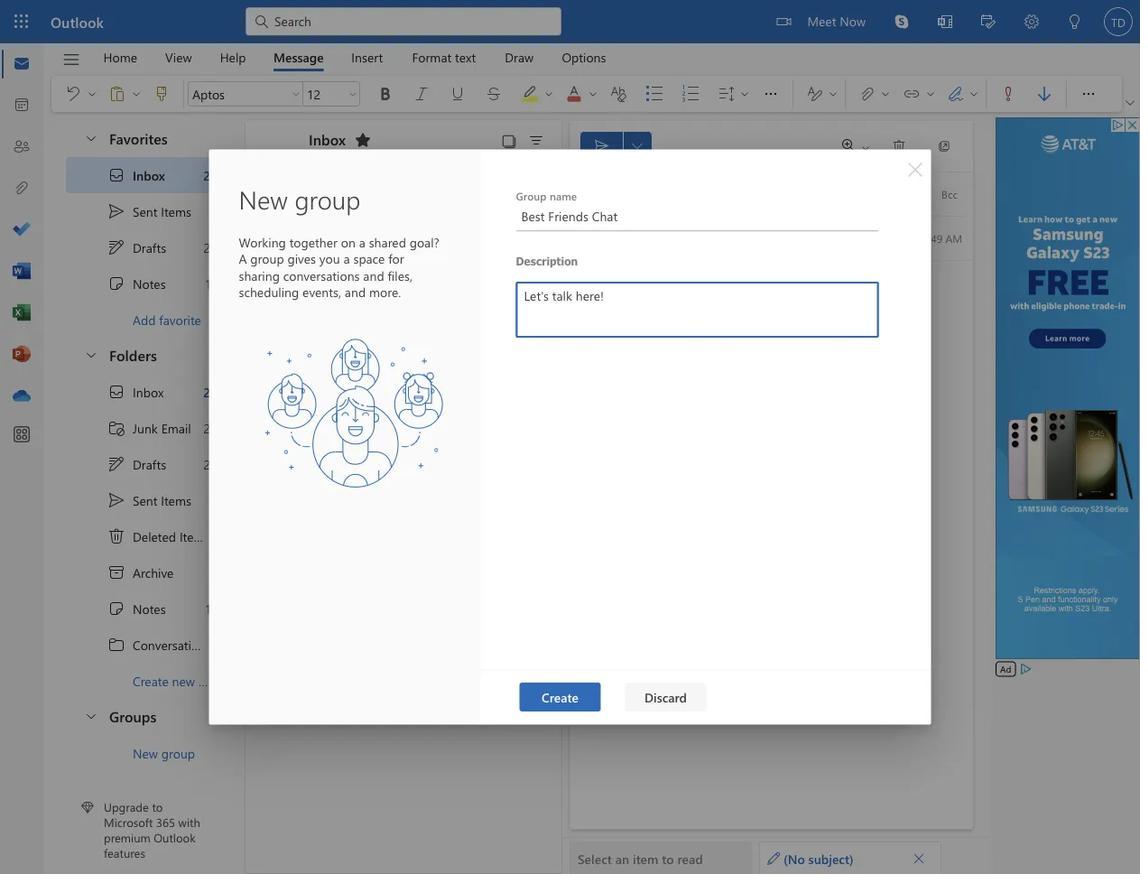 Task type: vqa. For each thing, say whether or not it's contained in the screenshot.


Task type: describe. For each thing, give the bounding box(es) containing it.
groups
[[109, 706, 157, 725]]

 button
[[348, 126, 377, 154]]

and left files, at the top left
[[363, 267, 384, 284]]

junk
[[133, 420, 158, 436]]

you
[[319, 250, 340, 267]]

 sent items for second  tree item from the bottom of the new group application
[[107, 202, 191, 220]]

create new folder
[[133, 672, 231, 689]]

select an item to read
[[578, 850, 703, 867]]

description
[[516, 254, 578, 267]]

outlook for outlook
[[51, 12, 104, 31]]

inbox 
[[309, 129, 372, 149]]

archive
[[133, 564, 174, 581]]

and left more.
[[345, 284, 366, 300]]

to do image
[[13, 221, 31, 239]]

outlook inside upgrade to microsoft 365 with premium outlook features
[[154, 830, 196, 845]]

 button
[[897, 155, 926, 184]]

 button
[[881, 132, 917, 161]]

meet now
[[808, 12, 866, 29]]

to inside 'button'
[[662, 850, 674, 867]]

Group name text field
[[521, 205, 874, 226]]

shared
[[369, 233, 406, 250]]

drafts for 
[[133, 239, 166, 256]]


[[354, 131, 372, 149]]

item
[[633, 850, 659, 867]]

files,
[[388, 267, 413, 284]]

inbox inside favorites 'tree'
[[133, 167, 165, 184]]

0 horizontal spatial a
[[344, 250, 350, 267]]

 junk email
[[107, 419, 191, 437]]

calendar image
[[13, 97, 31, 115]]

discard button
[[625, 683, 707, 712]]

items for second  tree item from the bottom of the new group application
[[161, 203, 191, 220]]

security for verification
[[414, 279, 459, 295]]

 tree item
[[66, 410, 228, 446]]

mon 10/2 for verification
[[475, 280, 522, 294]]

draft
[[848, 231, 872, 245]]

DescriptionTell people the purpose of your group text field
[[517, 283, 878, 337]]

create button
[[520, 683, 601, 712]]

favorite
[[159, 311, 201, 328]]


[[527, 132, 545, 150]]

microsoft account team image for microsoft account security info verification
[[271, 265, 300, 293]]

message list section
[[246, 116, 562, 873]]

folder
[[198, 672, 231, 689]]

 for basic text group
[[291, 88, 302, 99]]

 for first "" tree item from the top
[[107, 274, 126, 293]]

create new folder tree item
[[66, 663, 231, 699]]

premium
[[104, 830, 151, 845]]

items for  tree item
[[180, 528, 210, 545]]

items for 1st  tree item from the bottom of the new group application
[[161, 492, 191, 509]]

outlook banner
[[0, 0, 1140, 43]]

groups tree item
[[66, 699, 228, 735]]

 button down 'message' button
[[289, 81, 303, 107]]

notes for first "" tree item from the top
[[133, 275, 166, 292]]

files image
[[13, 180, 31, 198]]

format text
[[412, 49, 476, 65]]

meet
[[808, 12, 836, 29]]


[[449, 85, 467, 103]]

learn
[[391, 217, 423, 234]]


[[413, 85, 431, 103]]

bullets image
[[646, 85, 682, 103]]

insert
[[352, 49, 383, 65]]

upgrade to microsoft 365 with premium outlook features
[[104, 799, 200, 861]]

 tree item for 
[[66, 229, 228, 265]]

mt for microsoft account security info was added
[[276, 344, 295, 360]]

2 2 from the top
[[204, 239, 210, 256]]

sent inside tree
[[133, 492, 157, 509]]

outlook team image
[[271, 444, 300, 473]]

format
[[412, 49, 452, 65]]

sent inside favorites 'tree'
[[133, 203, 157, 220]]

team
[[356, 440, 385, 457]]

to for microsoft
[[152, 799, 163, 815]]

select a conversation checkbox for microsoft account security info was added
[[271, 338, 307, 367]]

now
[[840, 12, 866, 29]]

 (no subject)
[[767, 850, 854, 867]]

sharing
[[239, 267, 280, 284]]

for
[[388, 250, 404, 267]]

 inbox inside favorites 'tree'
[[107, 166, 165, 184]]


[[107, 636, 126, 654]]

 left  button
[[348, 88, 358, 99]]

1  tree item from the top
[[66, 265, 228, 302]]

together
[[290, 233, 338, 250]]


[[1000, 85, 1018, 103]]


[[107, 563, 126, 581]]

team for was
[[414, 334, 443, 350]]

 notes for first "" tree item from the top
[[107, 274, 166, 293]]

text
[[455, 49, 476, 65]]

 for first "" tree item from the bottom
[[107, 600, 126, 618]]

create for create new folder
[[133, 672, 169, 689]]

conversations
[[283, 267, 360, 284]]

thu 9/28
[[479, 460, 522, 474]]

home
[[103, 49, 137, 65]]

select a conversation checkbox for welcome to your new outlook.com account
[[271, 444, 307, 473]]


[[1036, 85, 1054, 103]]

sg
[[277, 178, 293, 195]]

more.
[[369, 284, 401, 300]]

favorites
[[109, 128, 168, 147]]

subject)
[[809, 850, 854, 867]]

welcome to your new outlook.com account
[[307, 458, 552, 475]]

9/28
[[500, 460, 522, 474]]

new group application
[[0, 0, 1140, 874]]

 deleted items
[[107, 527, 210, 545]]


[[937, 139, 952, 153]]

at
[[905, 231, 914, 245]]

10/2 for was
[[501, 353, 522, 367]]

1 for first "" tree item from the top
[[206, 275, 210, 292]]


[[908, 162, 923, 177]]

group
[[516, 188, 547, 203]]

 button
[[144, 79, 180, 108]]

saved
[[875, 231, 902, 245]]

new inside the new group document
[[239, 182, 288, 215]]

set your advertising preferences image
[[1019, 662, 1033, 676]]

a
[[239, 250, 247, 267]]


[[842, 139, 857, 153]]

new inside new group tree item
[[133, 745, 158, 761]]

working
[[239, 233, 286, 250]]

inbox heading
[[285, 120, 377, 160]]

powerpoint image
[[13, 346, 31, 364]]

 archive
[[107, 563, 174, 581]]

 inside favorites 'tree'
[[107, 202, 126, 220]]

help button
[[206, 43, 260, 71]]

 inside favorites 'tree'
[[107, 166, 126, 184]]

deleted
[[133, 528, 176, 545]]

outlook link
[[51, 0, 104, 43]]

was
[[488, 352, 510, 368]]

 button
[[53, 44, 89, 75]]

select an item to read button
[[570, 842, 752, 874]]

verification
[[488, 279, 552, 295]]

read
[[678, 850, 703, 867]]

 tree item
[[66, 518, 228, 554]]

discard
[[645, 689, 687, 706]]

thu
[[479, 460, 497, 474]]

tree inside new group application
[[66, 374, 249, 699]]

 button
[[497, 127, 522, 153]]

select
[[578, 850, 612, 867]]

view
[[165, 49, 192, 65]]

history
[[209, 636, 249, 653]]

add favorite tree item
[[66, 302, 228, 338]]

1 horizontal spatial a
[[359, 233, 366, 250]]

mon 10/2 for was
[[475, 353, 522, 367]]

2  tree item from the top
[[66, 482, 228, 518]]

on
[[341, 233, 356, 250]]

team for verification
[[414, 260, 443, 277]]

 button
[[991, 79, 1027, 108]]

gives
[[288, 250, 316, 267]]

learn more
[[391, 217, 456, 234]]

 tree item
[[66, 554, 228, 591]]

 for 
[[107, 238, 126, 256]]


[[913, 852, 926, 865]]



Task type: locate. For each thing, give the bounding box(es) containing it.
 left groups
[[84, 708, 98, 723]]

Select a conversation checkbox
[[271, 265, 307, 293]]

2 down  tree item on the left of page
[[204, 456, 210, 472]]

 tree item
[[66, 229, 228, 265], [66, 446, 228, 482]]

1 vertical spatial  tree item
[[66, 591, 228, 627]]

mon for verification
[[475, 280, 498, 294]]

1 vertical spatial group
[[250, 250, 284, 267]]

2  from the top
[[107, 600, 126, 618]]

 drafts down "junk"
[[107, 455, 166, 473]]

new group down "groups" tree item
[[133, 745, 195, 761]]

1 vertical spatial security
[[414, 352, 459, 368]]

drafts up 'add favorite' tree item
[[133, 239, 166, 256]]

0 horizontal spatial to
[[152, 799, 163, 815]]

team up microsoft account security info verification
[[414, 260, 443, 277]]

1 inside tree
[[206, 600, 210, 617]]

select a conversation checkbox left team at the bottom left of page
[[271, 444, 307, 473]]

 tree item
[[66, 265, 228, 302], [66, 591, 228, 627]]

 inside tree item
[[107, 527, 126, 545]]

 left favorites
[[84, 130, 98, 145]]

premium features image
[[81, 801, 94, 814]]

account down more.
[[365, 352, 411, 368]]

select a conversation checkbox containing mt
[[271, 338, 307, 367]]

include group
[[850, 76, 982, 112]]

draw
[[505, 49, 534, 65]]

1 sent from the top
[[133, 203, 157, 220]]

0 vertical spatial microsoft account team
[[307, 260, 443, 277]]

 tree item down the  archive
[[66, 591, 228, 627]]

1 vertical spatial 
[[107, 491, 126, 509]]

favorites tree
[[66, 114, 228, 338]]

 button inside favorites tree item
[[75, 121, 106, 154]]

new right your
[[406, 458, 429, 475]]

items
[[161, 203, 191, 220], [161, 492, 191, 509], [180, 528, 210, 545]]

1 1 from the top
[[206, 275, 210, 292]]

 tree item
[[66, 627, 249, 663]]

2 microsoft account team image from the top
[[271, 338, 300, 367]]

notes inside tree
[[133, 600, 166, 617]]

2  from the top
[[107, 383, 126, 401]]

format text button
[[399, 43, 490, 71]]

 inbox up "junk"
[[107, 383, 164, 401]]

scheduling
[[239, 284, 299, 300]]

folders tree item
[[66, 338, 228, 374]]

 inbox down favorites
[[107, 166, 165, 184]]


[[485, 85, 503, 103]]

items right deleted
[[180, 528, 210, 545]]

1 vertical spatial sent
[[133, 492, 157, 509]]

mon 10/2 down the verification
[[475, 353, 522, 367]]

 inbox
[[107, 166, 165, 184], [107, 383, 164, 401]]

0 vertical spatial mon 10/2
[[475, 280, 522, 294]]

new group alert dialog
[[0, 0, 1140, 874]]

outlook.com
[[432, 458, 505, 475]]

 drafts for 
[[107, 455, 166, 473]]

to
[[362, 458, 374, 475], [152, 799, 163, 815], [662, 850, 674, 867]]

microsoft account security info was added
[[307, 352, 550, 368]]

1 vertical spatial 1
[[206, 600, 210, 617]]

 notes up add
[[107, 274, 166, 293]]

0 vertical spatial group
[[295, 182, 361, 215]]

mon for was
[[475, 353, 498, 367]]

0 vertical spatial  tree item
[[66, 229, 228, 265]]

 sent items for 1st  tree item from the bottom of the new group application
[[107, 491, 191, 509]]

 button
[[600, 79, 637, 108]]

Add a subject text field
[[570, 224, 831, 253]]

account up more.
[[365, 260, 411, 277]]

an
[[615, 850, 629, 867]]

word image
[[13, 263, 31, 281]]

mt down gives
[[276, 270, 295, 287]]

 button left  button
[[346, 81, 360, 107]]

 button for groups
[[75, 699, 106, 732]]

0 vertical spatial 
[[107, 238, 126, 256]]

2 security from the top
[[414, 352, 459, 368]]

clipboard group
[[55, 76, 180, 112]]

 for 
[[107, 455, 126, 473]]

0 vertical spatial ad
[[483, 172, 494, 184]]

mon 10/2 down description
[[475, 280, 522, 294]]

microsoft account team image
[[271, 265, 300, 293], [271, 338, 300, 367]]

new group document
[[0, 0, 1140, 874]]

0 vertical spatial new group
[[239, 182, 361, 215]]

4 2 from the top
[[204, 420, 210, 436]]

 inside " "
[[860, 143, 871, 153]]

0 vertical spatial microsoft account team image
[[271, 265, 300, 293]]

 for  deleted items
[[107, 527, 126, 545]]

1 vertical spatial mon 10/2
[[475, 353, 522, 367]]

sent up  tree item
[[133, 492, 157, 509]]

 down favorites
[[107, 166, 126, 184]]

1  from the top
[[107, 202, 126, 220]]

1 vertical spatial new
[[133, 745, 158, 761]]

0 horizontal spatial create
[[133, 672, 169, 689]]

1 vertical spatial  drafts
[[107, 455, 166, 473]]

 notes
[[107, 274, 166, 293], [107, 600, 166, 618]]

1  from the top
[[107, 274, 126, 293]]

1 microsoft account team image from the top
[[271, 265, 300, 293]]

ot
[[277, 450, 293, 467]]

2  inbox from the top
[[107, 383, 164, 401]]

0 vertical spatial 
[[107, 166, 126, 184]]

0 vertical spatial mt
[[276, 270, 295, 287]]

2 down folders tree item
[[203, 384, 210, 400]]

new group tree item
[[66, 735, 228, 771]]

draw button
[[491, 43, 547, 71]]

microsoft account team for microsoft account security info was added
[[307, 334, 443, 350]]

0 vertical spatial  tree item
[[66, 157, 228, 193]]

outlook up welcome
[[307, 440, 352, 457]]

 button
[[289, 81, 303, 107], [346, 81, 360, 107], [75, 121, 106, 154], [75, 338, 106, 371], [75, 699, 106, 732]]

security for was
[[414, 352, 459, 368]]

 up 
[[107, 383, 126, 401]]

2  tree item from the top
[[66, 374, 228, 410]]

1 vertical spatial  inbox
[[107, 383, 164, 401]]

tab list containing home
[[89, 43, 620, 71]]

items down favorites tree item
[[161, 203, 191, 220]]

3 2 from the top
[[203, 384, 210, 400]]


[[107, 238, 126, 256], [107, 455, 126, 473]]

drafts inside favorites 'tree'
[[133, 239, 166, 256]]

2 down favorites tree item
[[203, 167, 210, 184]]

1  from the top
[[107, 238, 126, 256]]

2  from the top
[[107, 491, 126, 509]]

5 2 from the top
[[204, 456, 210, 472]]

 inside tree
[[107, 491, 126, 509]]

group inside tree item
[[161, 745, 195, 761]]

2 vertical spatial outlook
[[154, 830, 196, 845]]

 button left groups
[[75, 699, 106, 732]]

1 vertical spatial team
[[414, 334, 443, 350]]

items up  deleted items
[[161, 492, 191, 509]]

to inside message list no conversations selected list box
[[362, 458, 374, 475]]

 for 
[[892, 139, 907, 153]]

1  sent items from the top
[[107, 202, 191, 220]]

1 mon from the top
[[475, 280, 498, 294]]

 down 
[[107, 455, 126, 473]]

2 drafts from the top
[[133, 456, 166, 472]]

mt down scheduling
[[276, 344, 295, 360]]

1 vertical spatial  tree item
[[66, 446, 228, 482]]

 right  at the right top
[[860, 143, 871, 153]]

2  notes from the top
[[107, 600, 166, 618]]

1
[[206, 275, 210, 292], [206, 600, 210, 617]]

1 10/2 from the top
[[501, 280, 522, 294]]

2 left a
[[204, 239, 210, 256]]

1 select a conversation checkbox from the top
[[271, 338, 307, 367]]

1  drafts from the top
[[107, 238, 166, 256]]

features
[[104, 845, 145, 861]]

tags group
[[991, 76, 1063, 108]]

 up 
[[107, 600, 126, 618]]

1 horizontal spatial 
[[892, 139, 907, 153]]

 for "groups" tree item
[[84, 708, 98, 723]]

options button
[[548, 43, 620, 71]]

 button inside "groups" tree item
[[75, 699, 106, 732]]

group right sg
[[295, 182, 361, 215]]

to right upgrade
[[152, 799, 163, 815]]

mon left added
[[475, 353, 498, 367]]

 tree item up 'add favorite' tree item
[[66, 229, 228, 265]]

favorites tree item
[[66, 121, 228, 157]]

basic text group
[[188, 76, 789, 112]]

1 vertical spatial info
[[462, 352, 485, 368]]

outlook inside message list no conversations selected list box
[[307, 440, 352, 457]]

team up microsoft account security info was added
[[414, 334, 443, 350]]


[[107, 202, 126, 220], [107, 491, 126, 509]]

1 for first "" tree item from the bottom
[[206, 600, 210, 617]]

account right thu
[[508, 458, 552, 475]]

more apps image
[[13, 426, 31, 444]]

info left the verification
[[462, 279, 485, 295]]

0 vertical spatial 10/2
[[501, 280, 522, 294]]

 conversation history
[[107, 636, 249, 654]]

 up 
[[107, 527, 126, 545]]

1  tree item from the top
[[66, 229, 228, 265]]

 notes inside tree
[[107, 600, 166, 618]]

1 vertical spatial drafts
[[133, 456, 166, 472]]

1 microsoft account team from the top
[[307, 260, 443, 277]]

your
[[377, 458, 402, 475]]

1 vertical spatial  sent items
[[107, 491, 191, 509]]

view button
[[152, 43, 206, 71]]

security left was
[[414, 352, 459, 368]]

a right you at left top
[[344, 250, 350, 267]]

tab list inside new group application
[[89, 43, 620, 71]]

0 vertical spatial items
[[161, 203, 191, 220]]

new inside message list no conversations selected list box
[[406, 458, 429, 475]]

2 mon 10/2 from the top
[[475, 353, 522, 367]]

inbox left 
[[309, 129, 346, 149]]

2 info from the top
[[462, 352, 485, 368]]

bcc
[[942, 187, 958, 201]]

account up microsoft account security info was added
[[365, 334, 411, 350]]

group right a
[[250, 250, 284, 267]]

insert button
[[338, 43, 397, 71]]

email
[[161, 420, 191, 436]]

with
[[178, 814, 200, 830]]

 down favorites
[[107, 202, 126, 220]]

message button
[[260, 43, 337, 71]]

 inbox inside tree
[[107, 383, 164, 401]]

mon up was
[[475, 280, 498, 294]]

 button
[[907, 846, 932, 871]]

0 vertical spatial select a conversation checkbox
[[271, 338, 307, 367]]

0 vertical spatial  sent items
[[107, 202, 191, 220]]

notes inside favorites 'tree'
[[133, 275, 166, 292]]

 tree item for 
[[66, 446, 228, 482]]

0 vertical spatial info
[[462, 279, 485, 295]]

create inside tree item
[[133, 672, 169, 689]]

1 vertical spatial 10/2
[[501, 353, 522, 367]]

 button inside folders tree item
[[75, 338, 106, 371]]

select a conversation checkbox down scheduling
[[271, 338, 307, 367]]

inbox down favorites tree item
[[133, 167, 165, 184]]

10:49
[[917, 231, 943, 245]]

 button left favorites
[[75, 121, 106, 154]]

 sent items
[[107, 202, 191, 220], [107, 491, 191, 509]]

1 mon 10/2 from the top
[[475, 280, 522, 294]]

0 horizontal spatial 
[[107, 527, 126, 545]]

add
[[133, 311, 156, 328]]

1 vertical spatial  notes
[[107, 600, 166, 618]]

0 horizontal spatial ad
[[483, 172, 494, 184]]

select a conversation checkbox containing ot
[[271, 444, 307, 473]]

1 vertical spatial ad
[[1000, 663, 1012, 675]]

 up 'add favorite' tree item
[[107, 274, 126, 293]]

Select a conversation checkbox
[[271, 338, 307, 367], [271, 444, 307, 473]]

draft saved at 10:49 am
[[848, 231, 963, 245]]

1 horizontal spatial create
[[542, 689, 579, 706]]

new down "groups" tree item
[[133, 745, 158, 761]]

info for was
[[462, 352, 485, 368]]

 inside favorites tree item
[[84, 130, 98, 145]]

account down for
[[365, 279, 411, 295]]

0 vertical spatial  drafts
[[107, 238, 166, 256]]

microsoft inside upgrade to microsoft 365 with premium outlook features
[[104, 814, 153, 830]]

0 vertical spatial mon
[[475, 280, 498, 294]]

security right files, at the top left
[[414, 279, 459, 295]]

 up  button
[[892, 139, 907, 153]]

1 vertical spatial 
[[107, 455, 126, 473]]

 sent items up  tree item
[[107, 491, 191, 509]]

1 vertical spatial mon
[[475, 353, 498, 367]]

1 inside favorites 'tree'
[[206, 275, 210, 292]]

1 vertical spatial notes
[[133, 600, 166, 617]]

excel image
[[13, 304, 31, 322]]

ad inside message list no conversations selected list box
[[483, 172, 494, 184]]

 for favorites tree item
[[84, 130, 98, 145]]

tab list
[[89, 43, 620, 71]]

2 team from the top
[[414, 334, 443, 350]]

1 horizontal spatial new
[[239, 182, 288, 215]]

1 vertical spatial new
[[172, 672, 195, 689]]

0 horizontal spatial outlook
[[51, 12, 104, 31]]

2 inside  tree item
[[204, 420, 210, 436]]

new group up together
[[239, 182, 361, 215]]

left-rail-appbar navigation
[[4, 43, 40, 417]]

1 drafts from the top
[[133, 239, 166, 256]]

 sent items inside favorites 'tree'
[[107, 202, 191, 220]]

 up  tree item
[[107, 491, 126, 509]]

1 horizontal spatial group
[[250, 250, 284, 267]]

365
[[156, 814, 175, 830]]

group down "groups" tree item
[[161, 745, 195, 761]]

drafts down  junk email
[[133, 456, 166, 472]]

 tree item up add
[[66, 265, 228, 302]]

drafts inside tree
[[133, 456, 166, 472]]

 drafts up add
[[107, 238, 166, 256]]

 inside tree
[[107, 383, 126, 401]]

to down team at the bottom left of page
[[362, 458, 374, 475]]

items inside  deleted items
[[180, 528, 210, 545]]

inbox up  junk email
[[133, 384, 164, 400]]

1  tree item from the top
[[66, 157, 228, 193]]

conversation
[[133, 636, 206, 653]]

2  tree item from the top
[[66, 591, 228, 627]]

2 horizontal spatial group
[[295, 182, 361, 215]]

new up working
[[239, 182, 288, 215]]

 inside favorites 'tree'
[[107, 238, 126, 256]]

 inside tree
[[107, 600, 126, 618]]

 down 'message' button
[[291, 88, 302, 99]]

2 horizontal spatial to
[[662, 850, 674, 867]]

home button
[[90, 43, 151, 71]]

tree containing 
[[66, 374, 249, 699]]

bcc button
[[935, 180, 964, 209]]

0 horizontal spatial group
[[161, 745, 195, 761]]

1 left sharing
[[206, 275, 210, 292]]

1 up history
[[206, 600, 210, 617]]

microsoft account team down more.
[[307, 334, 443, 350]]

 sent items inside tree
[[107, 491, 191, 509]]

message list no conversations selected list box
[[246, 161, 562, 873]]

outlook up  'button' on the left of the page
[[51, 12, 104, 31]]

1 vertical spatial 
[[107, 527, 126, 545]]

people image
[[13, 138, 31, 156]]

1 team from the top
[[414, 260, 443, 277]]

 button for favorites
[[75, 121, 106, 154]]

mt for microsoft account security info verification
[[276, 270, 295, 287]]

outlook inside banner
[[51, 12, 104, 31]]

account
[[365, 260, 411, 277], [365, 279, 411, 295], [365, 334, 411, 350], [365, 352, 411, 368], [508, 458, 552, 475]]

1  notes from the top
[[107, 274, 166, 293]]

name
[[550, 188, 577, 203]]

a
[[359, 233, 366, 250], [344, 250, 350, 267]]

0 vertical spatial team
[[414, 260, 443, 277]]

0 vertical spatial drafts
[[133, 239, 166, 256]]


[[767, 852, 780, 865]]

1 vertical spatial new group
[[133, 745, 195, 761]]

 notes inside favorites 'tree'
[[107, 274, 166, 293]]

1 vertical spatial microsoft account team
[[307, 334, 443, 350]]

1  tree item from the top
[[66, 193, 228, 229]]

 notes for first "" tree item from the bottom
[[107, 600, 166, 618]]

2 vertical spatial items
[[180, 528, 210, 545]]

 drafts for 
[[107, 238, 166, 256]]

1 vertical spatial microsoft account team image
[[271, 338, 300, 367]]

0 vertical spatial security
[[414, 279, 459, 295]]

notes up 'add favorite' tree item
[[133, 275, 166, 292]]

0 vertical spatial 
[[107, 202, 126, 220]]

0 vertical spatial notes
[[133, 275, 166, 292]]

2  sent items from the top
[[107, 491, 191, 509]]

info left was
[[462, 352, 485, 368]]

welcome
[[307, 458, 359, 475]]

1 horizontal spatial new
[[406, 458, 429, 475]]

2 microsoft account team from the top
[[307, 334, 443, 350]]

 up 'add favorite' tree item
[[107, 238, 126, 256]]

1 vertical spatial  tree item
[[66, 482, 228, 518]]

folders
[[109, 345, 157, 364]]

0 vertical spatial 
[[107, 274, 126, 293]]

2 mt from the top
[[276, 344, 295, 360]]

 button for folders
[[75, 338, 106, 371]]

tree
[[66, 374, 249, 699]]

 button left 'folders'
[[75, 338, 106, 371]]

Message body, press Alt+F10 to exit text field
[[581, 275, 963, 526]]

 button
[[404, 79, 440, 108]]

 left 'folders'
[[84, 347, 98, 362]]

1 vertical spatial outlook
[[307, 440, 352, 457]]

 inside tree
[[107, 455, 126, 473]]

 tree item
[[66, 193, 228, 229], [66, 482, 228, 518]]

 tree item down favorites
[[66, 157, 228, 193]]

1 security from the top
[[414, 279, 459, 295]]

 tree item down favorites tree item
[[66, 193, 228, 229]]

new inside tree item
[[172, 672, 195, 689]]

10/2 down the verification
[[501, 353, 522, 367]]

onedrive image
[[13, 387, 31, 405]]

new group inside document
[[239, 182, 361, 215]]

 button
[[926, 132, 963, 161]]


[[777, 14, 791, 29]]

group
[[295, 182, 361, 215], [250, 250, 284, 267], [161, 745, 195, 761]]

new left folder
[[172, 672, 195, 689]]

1 vertical spatial 
[[107, 383, 126, 401]]

 
[[842, 139, 871, 153]]

1 vertical spatial inbox
[[133, 167, 165, 184]]

to for your
[[362, 458, 374, 475]]

sent
[[133, 203, 157, 220], [133, 492, 157, 509]]

sent down favorites tree item
[[133, 203, 157, 220]]

space
[[353, 250, 385, 267]]

0 vertical spatial sent
[[133, 203, 157, 220]]

create for create
[[542, 689, 579, 706]]

0 horizontal spatial new
[[172, 672, 195, 689]]

2 notes from the top
[[133, 600, 166, 617]]

1 vertical spatial mt
[[276, 344, 295, 360]]

(no
[[784, 850, 805, 867]]

2 select a conversation checkbox from the top
[[271, 444, 307, 473]]

2 horizontal spatial outlook
[[307, 440, 352, 457]]

goal?
[[410, 233, 440, 250]]

microsoft account security info verification
[[307, 279, 552, 295]]

0 vertical spatial outlook
[[51, 12, 104, 31]]

2 mon from the top
[[475, 353, 498, 367]]

inbox inside tree
[[133, 384, 164, 400]]

new group inside tree item
[[133, 745, 195, 761]]

soma games image
[[270, 172, 299, 201]]

1 vertical spatial  tree item
[[66, 374, 228, 410]]

1 vertical spatial select a conversation checkbox
[[271, 444, 307, 473]]

 sent items down favorites tree item
[[107, 202, 191, 220]]

events,
[[303, 284, 341, 300]]

2 vertical spatial to
[[662, 850, 674, 867]]

security
[[414, 279, 459, 295], [414, 352, 459, 368]]

notes
[[133, 275, 166, 292], [133, 600, 166, 617]]

 for folders tree item
[[84, 347, 98, 362]]

notes down  tree item
[[133, 600, 166, 617]]

items inside favorites 'tree'
[[161, 203, 191, 220]]

to inside upgrade to microsoft 365 with premium outlook features
[[152, 799, 163, 815]]

outlook
[[51, 12, 104, 31], [307, 440, 352, 457], [154, 830, 196, 845]]

2  from the top
[[107, 455, 126, 473]]

microsoft account team image for microsoft account security info was added
[[271, 338, 300, 367]]

1 horizontal spatial new group
[[239, 182, 361, 215]]

2  tree item from the top
[[66, 446, 228, 482]]

10/2 for verification
[[501, 280, 522, 294]]

1  inbox from the top
[[107, 166, 165, 184]]

2 right email
[[204, 420, 210, 436]]

1 2 from the top
[[203, 167, 210, 184]]

 notes down the  archive
[[107, 600, 166, 618]]

2 vertical spatial group
[[161, 745, 195, 761]]

microsoft account team
[[307, 260, 443, 277], [307, 334, 443, 350]]

create
[[133, 672, 169, 689], [542, 689, 579, 706]]

2 sent from the top
[[133, 492, 157, 509]]


[[892, 139, 907, 153], [107, 527, 126, 545]]

 inside favorites 'tree'
[[107, 274, 126, 293]]

1 notes from the top
[[133, 275, 166, 292]]

1 vertical spatial 
[[107, 600, 126, 618]]


[[609, 85, 628, 103]]

0 vertical spatial  tree item
[[66, 265, 228, 302]]

outlook for outlook team
[[307, 440, 352, 457]]

info for verification
[[462, 279, 485, 295]]

0 vertical spatial 
[[892, 139, 907, 153]]

0 vertical spatial inbox
[[309, 129, 346, 149]]

mail image
[[13, 55, 31, 73]]

2  drafts from the top
[[107, 455, 166, 473]]

numbering image
[[682, 85, 718, 103]]


[[153, 85, 171, 103]]

add favorite
[[133, 311, 201, 328]]

0 horizontal spatial new
[[133, 745, 158, 761]]

0 vertical spatial  notes
[[107, 274, 166, 293]]

2 vertical spatial inbox
[[133, 384, 164, 400]]

 tree item up deleted
[[66, 482, 228, 518]]

 button
[[522, 127, 551, 153]]

1 info from the top
[[462, 279, 485, 295]]

create inside button
[[542, 689, 579, 706]]

 drafts inside favorites 'tree'
[[107, 238, 166, 256]]

mt inside select a conversation checkbox
[[276, 270, 295, 287]]

0 vertical spatial to
[[362, 458, 374, 475]]

microsoft account team for microsoft account security info verification
[[307, 260, 443, 277]]

0 horizontal spatial new group
[[133, 745, 195, 761]]

 tree item up "junk"
[[66, 374, 228, 410]]

1 horizontal spatial outlook
[[154, 830, 196, 845]]

outlook right premium
[[154, 830, 196, 845]]

new group
[[239, 182, 361, 215], [133, 745, 195, 761]]

inbox inside inbox 
[[309, 129, 346, 149]]

group name
[[516, 188, 577, 203]]

to left read
[[662, 850, 674, 867]]

microsoft account team up more.
[[307, 260, 443, 277]]


[[62, 50, 81, 69]]

10/2 down description
[[501, 280, 522, 294]]

 drafts inside tree
[[107, 455, 166, 473]]

new
[[239, 182, 288, 215], [133, 745, 158, 761]]

drafts
[[133, 239, 166, 256], [133, 456, 166, 472]]

2 1 from the top
[[206, 600, 210, 617]]

group inside working together on a shared goal? a group gives you a space for sharing conversations and files, scheduling events, and more.
[[250, 250, 284, 267]]

 tree item
[[66, 157, 228, 193], [66, 374, 228, 410]]

0 vertical spatial  inbox
[[107, 166, 165, 184]]

1 vertical spatial items
[[161, 492, 191, 509]]

2 10/2 from the top
[[501, 353, 522, 367]]

0 vertical spatial  tree item
[[66, 193, 228, 229]]

0 vertical spatial new
[[406, 458, 429, 475]]

 inside button
[[892, 139, 907, 153]]

0 vertical spatial 1
[[206, 275, 210, 292]]

 tree item down "junk"
[[66, 446, 228, 482]]

message
[[274, 49, 324, 65]]

drafts for 
[[133, 456, 166, 472]]

0 vertical spatial new
[[239, 182, 288, 215]]

reading pane main content
[[563, 113, 991, 874]]

1 vertical spatial to
[[152, 799, 163, 815]]

notes for first "" tree item from the bottom
[[133, 600, 166, 617]]

1 mt from the top
[[276, 270, 295, 287]]

a right on
[[359, 233, 366, 250]]

 inside "groups" tree item
[[84, 708, 98, 723]]

1  from the top
[[107, 166, 126, 184]]

1 horizontal spatial ad
[[1000, 663, 1012, 675]]

1 horizontal spatial to
[[362, 458, 374, 475]]

 inside folders tree item
[[84, 347, 98, 362]]



